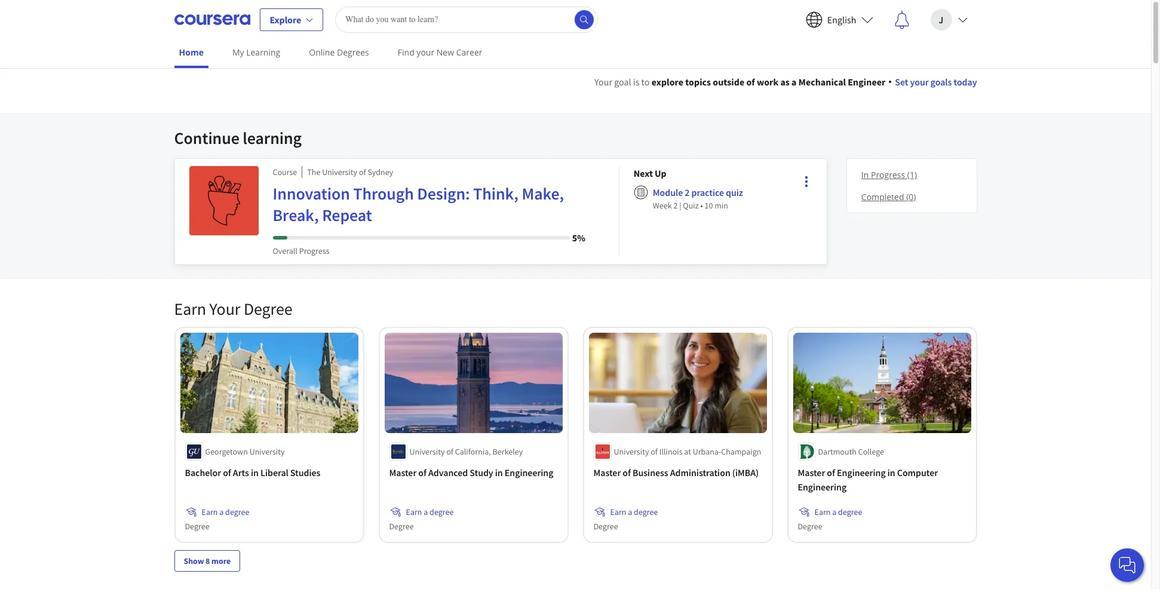 Task type: describe. For each thing, give the bounding box(es) containing it.
repeat
[[322, 204, 372, 226]]

think,
[[473, 183, 519, 204]]

your for set
[[910, 76, 929, 88]]

overall progress
[[273, 246, 329, 256]]

overall
[[273, 246, 298, 256]]

at
[[684, 446, 691, 457]]

j
[[939, 13, 944, 25]]

main content containing continue learning
[[0, 60, 1151, 589]]

english
[[827, 13, 857, 25]]

find your new career
[[398, 47, 482, 58]]

work
[[757, 76, 779, 88]]

university up "business"
[[614, 446, 649, 457]]

administration
[[670, 466, 731, 478]]

set
[[895, 76, 908, 88]]

5%
[[572, 232, 585, 244]]

set your goals today button
[[889, 75, 977, 89]]

master for master of engineering in computer engineering
[[798, 466, 825, 478]]

show 8 more
[[184, 555, 231, 566]]

dartmouth college
[[818, 446, 884, 457]]

university right the
[[322, 167, 357, 177]]

degree for business
[[634, 506, 658, 517]]

today
[[954, 76, 977, 88]]

break,
[[273, 204, 319, 226]]

my
[[232, 47, 244, 58]]

of for university of california, berkeley
[[446, 446, 453, 457]]

of for bachelor of arts in liberal studies
[[223, 466, 231, 478]]

earn a degree for arts
[[202, 506, 249, 517]]

j button
[[921, 0, 977, 39]]

repeat image
[[802, 164, 816, 179]]

through
[[353, 183, 414, 204]]

online
[[309, 47, 335, 58]]

set your goals today
[[895, 76, 977, 88]]

university of illinois at urbana-champaign
[[614, 446, 761, 457]]

8
[[206, 555, 210, 566]]

(0)
[[906, 191, 916, 203]]

is
[[633, 76, 640, 88]]

explore
[[270, 13, 301, 25]]

university up advanced at the left bottom
[[410, 446, 445, 457]]

california,
[[455, 446, 491, 457]]

What do you want to learn? text field
[[335, 6, 598, 33]]

of left work
[[747, 76, 755, 88]]

master of business administration (imba)
[[594, 466, 759, 478]]

0 vertical spatial your
[[595, 76, 612, 88]]

liberal
[[260, 466, 288, 478]]

berkeley
[[493, 446, 523, 457]]

a for master of advanced study in engineering
[[424, 506, 428, 517]]

course
[[273, 167, 297, 177]]

new
[[437, 47, 454, 58]]

online degrees
[[309, 47, 369, 58]]

master of business administration (imba) link
[[594, 465, 762, 480]]

explore
[[652, 76, 684, 88]]

coursera image
[[174, 10, 250, 29]]

innovation through design: think, make, break, repeat
[[273, 183, 564, 226]]

in progress (1)
[[861, 169, 917, 180]]

topics
[[685, 76, 711, 88]]

quiz
[[726, 186, 743, 198]]

study
[[470, 466, 493, 478]]

degree for arts
[[225, 506, 249, 517]]

advanced
[[428, 466, 468, 478]]

engineering down college
[[837, 466, 886, 478]]

bachelor
[[185, 466, 221, 478]]

in for master
[[888, 466, 895, 478]]

english button
[[796, 0, 883, 39]]

completed (0) link
[[857, 186, 967, 208]]

more
[[212, 555, 231, 566]]

design:
[[417, 183, 470, 204]]

to
[[641, 76, 650, 88]]

a for master of engineering in computer engineering
[[832, 506, 837, 517]]

completed (0)
[[861, 191, 916, 203]]

line chart image
[[802, 143, 816, 157]]

computer
[[897, 466, 938, 478]]

of for master of business administration (imba)
[[623, 466, 631, 478]]

college
[[858, 446, 884, 457]]

master of engineering in computer engineering
[[798, 466, 938, 493]]

earn for master of business administration (imba)
[[610, 506, 626, 517]]

innovation through design: think, make, break, repeat image
[[189, 166, 258, 235]]

champaign
[[721, 446, 761, 457]]

bachelor of arts in liberal studies
[[185, 466, 320, 478]]

min
[[715, 200, 728, 211]]

my learning
[[232, 47, 280, 58]]

completed
[[861, 191, 904, 203]]

degree for master of engineering in computer engineering
[[798, 521, 823, 532]]

module 2 practice quiz week 2 | quiz • 10 min
[[653, 186, 743, 211]]

next
[[634, 167, 653, 179]]

degree for master of business administration (imba)
[[594, 521, 618, 532]]

degree for master of advanced study in engineering
[[389, 521, 414, 532]]



Task type: locate. For each thing, give the bounding box(es) containing it.
2 horizontal spatial in
[[888, 466, 895, 478]]

1 vertical spatial progress
[[299, 246, 329, 256]]

earn a degree for business
[[610, 506, 658, 517]]

3 master from the left
[[798, 466, 825, 478]]

0 vertical spatial 2
[[685, 186, 690, 198]]

0 vertical spatial progress
[[871, 169, 905, 180]]

learning
[[243, 127, 302, 149]]

earn
[[174, 298, 206, 320], [202, 506, 218, 517], [406, 506, 422, 517], [610, 506, 626, 517], [815, 506, 831, 517]]

degrees
[[337, 47, 369, 58]]

explore button
[[260, 8, 323, 31]]

of left arts
[[223, 466, 231, 478]]

of left advanced at the left bottom
[[418, 466, 427, 478]]

engineering for in
[[798, 481, 847, 493]]

1 horizontal spatial 2
[[685, 186, 690, 198]]

1 in from the left
[[251, 466, 259, 478]]

your right "find"
[[417, 47, 434, 58]]

master inside master of engineering in computer engineering
[[798, 466, 825, 478]]

degree down "business"
[[634, 506, 658, 517]]

0 horizontal spatial 2
[[674, 200, 678, 211]]

earn for bachelor of arts in liberal studies
[[202, 506, 218, 517]]

degree down arts
[[225, 506, 249, 517]]

my learning link
[[228, 39, 285, 66]]

the
[[307, 167, 320, 177]]

engineering for study
[[505, 466, 554, 478]]

in left computer
[[888, 466, 895, 478]]

of down dartmouth
[[827, 466, 835, 478]]

master for master of advanced study in engineering
[[389, 466, 417, 478]]

sydney
[[368, 167, 393, 177]]

earn for master of advanced study in engineering
[[406, 506, 422, 517]]

10
[[705, 200, 713, 211]]

master down dartmouth
[[798, 466, 825, 478]]

engineering down dartmouth
[[798, 481, 847, 493]]

online degrees link
[[304, 39, 374, 66]]

of for master of engineering in computer engineering
[[827, 466, 835, 478]]

in for bachelor
[[251, 466, 259, 478]]

1 degree from the left
[[225, 506, 249, 517]]

0 horizontal spatial your
[[417, 47, 434, 58]]

degree down advanced at the left bottom
[[430, 506, 454, 517]]

make,
[[522, 183, 564, 204]]

business
[[633, 466, 668, 478]]

practice
[[692, 186, 724, 198]]

more option for innovation through design: think, make, break, repeat image
[[798, 173, 815, 190]]

2 horizontal spatial master
[[798, 466, 825, 478]]

of up advanced at the left bottom
[[446, 446, 453, 457]]

home link
[[174, 39, 208, 68]]

show
[[184, 555, 204, 566]]

of inside master of engineering in computer engineering
[[827, 466, 835, 478]]

find your new career link
[[393, 39, 487, 66]]

master of advanced study in engineering
[[389, 466, 554, 478]]

(imba)
[[732, 466, 759, 478]]

progress up completed (0)
[[871, 169, 905, 180]]

in
[[861, 169, 869, 180]]

find
[[398, 47, 414, 58]]

1 earn a degree from the left
[[202, 506, 249, 517]]

1 vertical spatial your
[[910, 76, 929, 88]]

home
[[179, 47, 204, 58]]

up
[[655, 167, 667, 179]]

1 vertical spatial 2
[[674, 200, 678, 211]]

degree for advanced
[[430, 506, 454, 517]]

engineering
[[505, 466, 554, 478], [837, 466, 886, 478], [798, 481, 847, 493]]

of for master of advanced study in engineering
[[418, 466, 427, 478]]

degree down master of engineering in computer engineering
[[838, 506, 862, 517]]

degree for bachelor of arts in liberal studies
[[185, 521, 209, 532]]

chat with us image
[[1118, 556, 1137, 575]]

as
[[781, 76, 790, 88]]

university up bachelor of arts in liberal studies link
[[250, 446, 285, 457]]

|
[[679, 200, 681, 211]]

earn a degree down master of engineering in computer engineering
[[815, 506, 862, 517]]

week
[[653, 200, 672, 211]]

0 horizontal spatial in
[[251, 466, 259, 478]]

progress for overall
[[299, 246, 329, 256]]

goals
[[931, 76, 952, 88]]

a
[[792, 76, 797, 88], [219, 506, 224, 517], [424, 506, 428, 517], [628, 506, 632, 517], [832, 506, 837, 517]]

progress
[[871, 169, 905, 180], [299, 246, 329, 256]]

outside
[[713, 76, 745, 88]]

master
[[389, 466, 417, 478], [594, 466, 621, 478], [798, 466, 825, 478]]

earn a degree for advanced
[[406, 506, 454, 517]]

2 up quiz
[[685, 186, 690, 198]]

2 degree from the left
[[430, 506, 454, 517]]

georgetown university
[[205, 446, 285, 457]]

2 left "|"
[[674, 200, 678, 211]]

bachelor of arts in liberal studies link
[[185, 465, 353, 480]]

(1)
[[907, 169, 917, 180]]

quiz
[[683, 200, 699, 211]]

your
[[417, 47, 434, 58], [910, 76, 929, 88]]

1 master from the left
[[389, 466, 417, 478]]

module
[[653, 186, 683, 198]]

earn a degree down "business"
[[610, 506, 658, 517]]

1 horizontal spatial your
[[595, 76, 612, 88]]

2
[[685, 186, 690, 198], [674, 200, 678, 211]]

your inside dropdown button
[[910, 76, 929, 88]]

university
[[322, 167, 357, 177], [250, 446, 285, 457], [410, 446, 445, 457], [614, 446, 649, 457]]

3 in from the left
[[888, 466, 895, 478]]

0 horizontal spatial your
[[209, 298, 240, 320]]

0 horizontal spatial master
[[389, 466, 417, 478]]

1 vertical spatial your
[[209, 298, 240, 320]]

in right the study
[[495, 466, 503, 478]]

of left sydney
[[359, 167, 366, 177]]

in inside master of advanced study in engineering link
[[495, 466, 503, 478]]

in inside bachelor of arts in liberal studies link
[[251, 466, 259, 478]]

2 in from the left
[[495, 466, 503, 478]]

show 8 more button
[[174, 550, 240, 572]]

continue learning
[[174, 127, 302, 149]]

illinois
[[659, 446, 683, 457]]

4 degree from the left
[[838, 506, 862, 517]]

mechanical
[[799, 76, 846, 88]]

3 earn a degree from the left
[[610, 506, 658, 517]]

2 master from the left
[[594, 466, 621, 478]]

continue
[[174, 127, 239, 149]]

innovation
[[273, 183, 350, 204]]

earn your degree collection element
[[167, 279, 984, 589]]

goal
[[614, 76, 631, 88]]

in progress (1) link
[[857, 164, 967, 186]]

of for university of illinois at urbana-champaign
[[651, 446, 658, 457]]

master of advanced study in engineering link
[[389, 465, 558, 480]]

master inside master of advanced study in engineering link
[[389, 466, 417, 478]]

None search field
[[335, 6, 598, 33]]

master left advanced at the left bottom
[[389, 466, 417, 478]]

earn a degree down advanced at the left bottom
[[406, 506, 454, 517]]

earn your degree
[[174, 298, 292, 320]]

3 degree from the left
[[634, 506, 658, 517]]

a for bachelor of arts in liberal studies
[[219, 506, 224, 517]]

1 horizontal spatial in
[[495, 466, 503, 478]]

career
[[456, 47, 482, 58]]

1 horizontal spatial your
[[910, 76, 929, 88]]

earn a degree for engineering
[[815, 506, 862, 517]]

georgetown
[[205, 446, 248, 457]]

arts
[[233, 466, 249, 478]]

earn a degree
[[202, 506, 249, 517], [406, 506, 454, 517], [610, 506, 658, 517], [815, 506, 862, 517]]

degree for engineering
[[838, 506, 862, 517]]

your right set
[[910, 76, 929, 88]]

progress right overall
[[299, 246, 329, 256]]

in inside master of engineering in computer engineering
[[888, 466, 895, 478]]

university of california, berkeley
[[410, 446, 523, 457]]

degree
[[244, 298, 292, 320], [185, 521, 209, 532], [389, 521, 414, 532], [594, 521, 618, 532], [798, 521, 823, 532]]

urbana-
[[693, 446, 721, 457]]

0 horizontal spatial progress
[[299, 246, 329, 256]]

master inside the 'master of business administration (imba)' 'link'
[[594, 466, 621, 478]]

2 earn a degree from the left
[[406, 506, 454, 517]]

earn for master of engineering in computer engineering
[[815, 506, 831, 517]]

progress inside in progress (1) link
[[871, 169, 905, 180]]

smile image
[[802, 186, 816, 200]]

1 horizontal spatial master
[[594, 466, 621, 478]]

engineer
[[848, 76, 886, 88]]

your goal is to explore topics outside of work as a mechanical engineer
[[595, 76, 886, 88]]

progress for in
[[871, 169, 905, 180]]

of left "business"
[[623, 466, 631, 478]]

main content
[[0, 60, 1151, 589]]

engineering down the berkeley
[[505, 466, 554, 478]]

of left illinois
[[651, 446, 658, 457]]

1 horizontal spatial progress
[[871, 169, 905, 180]]

studies
[[290, 466, 320, 478]]

your for find
[[417, 47, 434, 58]]

of inside 'link'
[[623, 466, 631, 478]]

your
[[595, 76, 612, 88], [209, 298, 240, 320]]

•
[[701, 200, 703, 211]]

in right arts
[[251, 466, 259, 478]]

0 vertical spatial your
[[417, 47, 434, 58]]

next up
[[634, 167, 667, 179]]

master left "business"
[[594, 466, 621, 478]]

master for master of business administration (imba)
[[594, 466, 621, 478]]

a for master of business administration (imba)
[[628, 506, 632, 517]]

earn a degree down arts
[[202, 506, 249, 517]]

4 earn a degree from the left
[[815, 506, 862, 517]]



Task type: vqa. For each thing, say whether or not it's contained in the screenshot.
Deep
no



